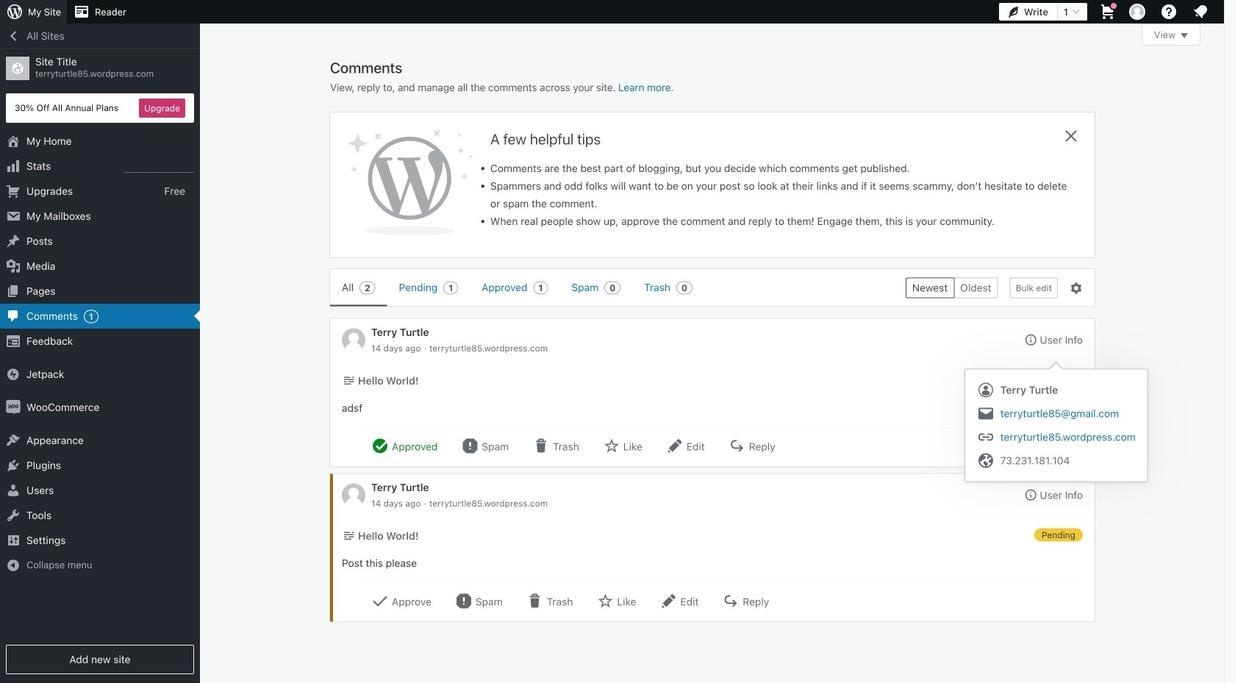 Task type: describe. For each thing, give the bounding box(es) containing it.
terry turtle image
[[342, 484, 365, 507]]

closed image
[[1181, 33, 1188, 38]]

dismiss tips image
[[1063, 127, 1080, 145]]

help image
[[1160, 3, 1178, 21]]

settings image
[[1070, 281, 1083, 295]]

terry turtle image
[[342, 328, 365, 352]]



Task type: locate. For each thing, give the bounding box(es) containing it.
1 vertical spatial img image
[[6, 400, 21, 415]]

img image
[[6, 367, 21, 382], [6, 400, 21, 415]]

my shopping cart image
[[1099, 3, 1117, 21]]

menu
[[330, 269, 894, 306]]

manage your notifications image
[[1192, 3, 1210, 21]]

tooltip
[[965, 361, 1148, 482]]

main content
[[330, 24, 1201, 622]]

1 img image from the top
[[6, 367, 21, 382]]

2 img image from the top
[[6, 400, 21, 415]]

my profile image
[[1130, 4, 1146, 20]]

option group
[[906, 277, 998, 298]]

0 vertical spatial img image
[[6, 367, 21, 382]]

None radio
[[906, 277, 954, 298], [954, 277, 998, 298], [906, 277, 954, 298], [954, 277, 998, 298]]

wordpress logo image
[[348, 130, 473, 235]]

highest hourly views 0 image
[[124, 163, 194, 173]]



Task type: vqa. For each thing, say whether or not it's contained in the screenshot.
img
yes



